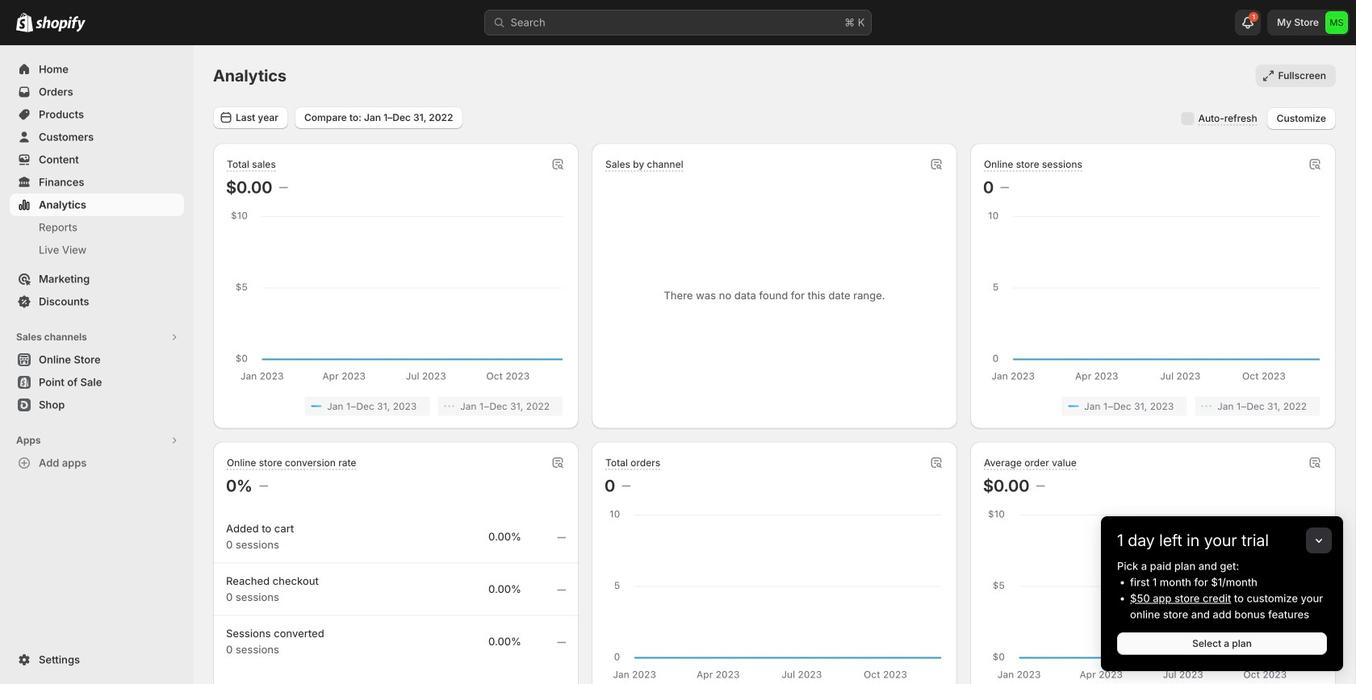 Task type: describe. For each thing, give the bounding box(es) containing it.
1 list from the left
[[229, 397, 563, 416]]

my store image
[[1326, 11, 1348, 34]]

shopify image
[[36, 16, 86, 32]]



Task type: locate. For each thing, give the bounding box(es) containing it.
shopify image
[[16, 13, 33, 32]]

1 horizontal spatial list
[[987, 397, 1320, 416]]

0 horizontal spatial list
[[229, 397, 563, 416]]

list
[[229, 397, 563, 416], [987, 397, 1320, 416]]

2 list from the left
[[987, 397, 1320, 416]]



